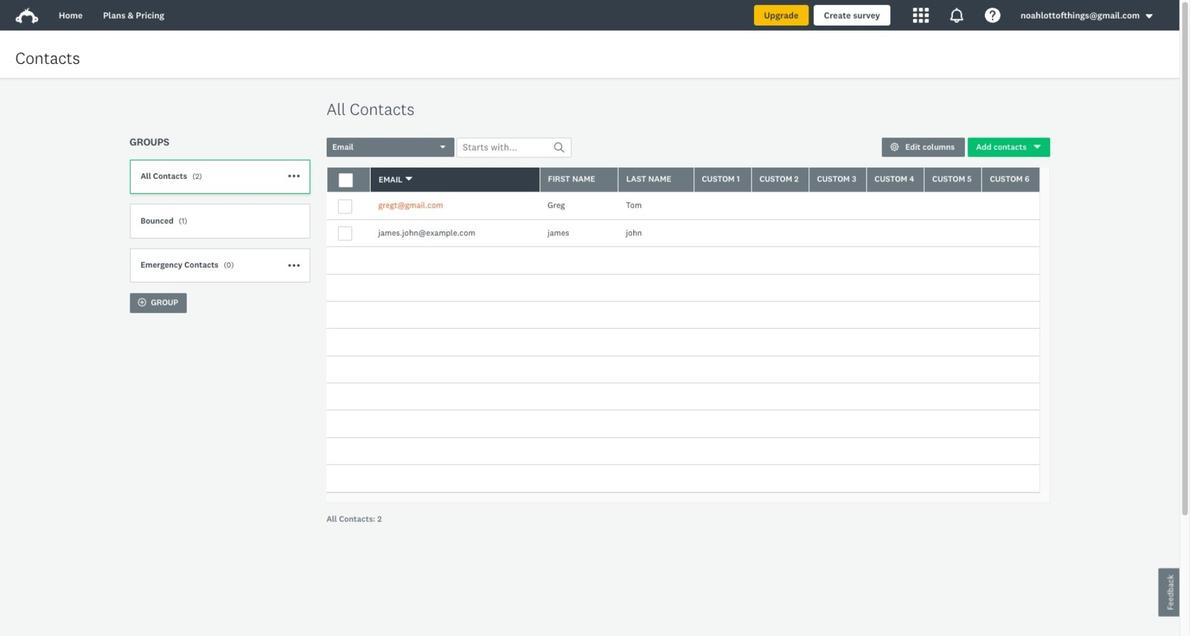 Task type: locate. For each thing, give the bounding box(es) containing it.
products icon image
[[914, 8, 929, 23], [950, 8, 965, 23]]

2 products icon image from the left
[[950, 8, 965, 23]]

0 horizontal spatial products icon image
[[914, 8, 929, 23]]

surveymonkey logo image
[[15, 8, 38, 24]]

1 horizontal spatial products icon image
[[950, 8, 965, 23]]

Starts with... text field
[[457, 138, 572, 158]]



Task type: describe. For each thing, give the bounding box(es) containing it.
1 products icon image from the left
[[914, 8, 929, 23]]

help icon image
[[986, 8, 1001, 23]]

dropdown arrow image
[[1146, 12, 1155, 21]]



Task type: vqa. For each thing, say whether or not it's contained in the screenshot.
first StarFilled icon from the right
no



